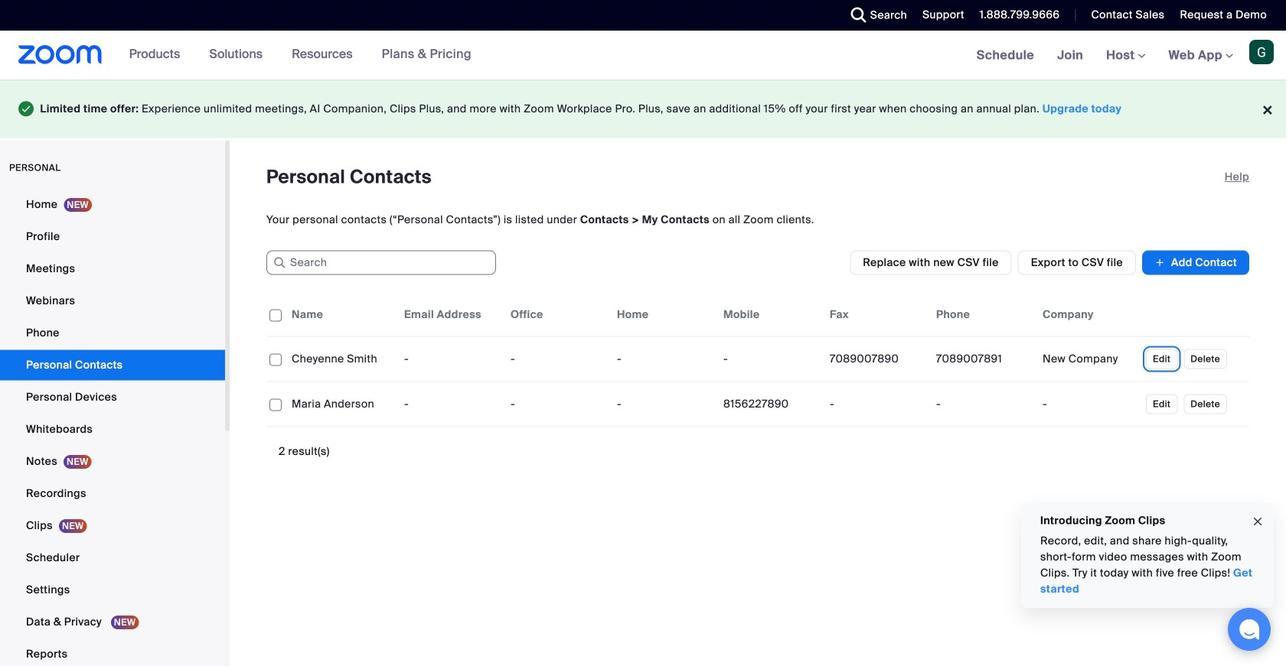 Task type: vqa. For each thing, say whether or not it's contained in the screenshot.
banner
yes



Task type: describe. For each thing, give the bounding box(es) containing it.
profile picture image
[[1249, 40, 1274, 64]]

open chat image
[[1239, 619, 1260, 641]]

Search Contacts Input text field
[[266, 251, 496, 275]]

product information navigation
[[102, 31, 483, 80]]

personal menu menu
[[0, 190, 225, 667]]



Task type: locate. For each thing, give the bounding box(es) containing it.
meetings navigation
[[965, 31, 1286, 81]]

banner
[[0, 31, 1286, 81]]

type image
[[18, 98, 34, 120]]

footer
[[0, 80, 1286, 138]]

cell
[[930, 344, 1037, 375], [1037, 344, 1143, 375], [930, 389, 1037, 420], [1037, 389, 1143, 420]]

close image
[[1252, 514, 1264, 531]]

application
[[266, 294, 1249, 428]]

add image
[[1155, 255, 1165, 271]]

zoom logo image
[[18, 45, 102, 64]]



